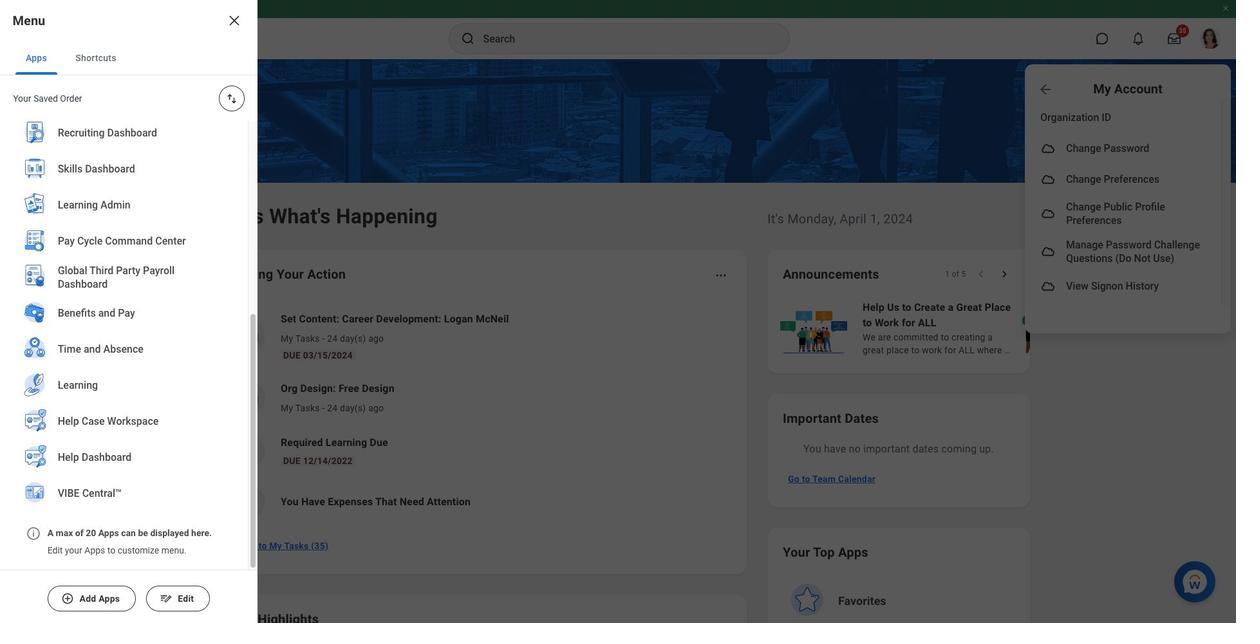 Task type: vqa. For each thing, say whether or not it's contained in the screenshot.
"OK" button
no



Task type: describe. For each thing, give the bounding box(es) containing it.
inbox large image
[[1168, 32, 1181, 45]]

dashboard expenses image
[[240, 493, 260, 512]]

chevron right small image
[[998, 268, 1011, 281]]

notifications large image
[[1132, 32, 1145, 45]]

2 avatar image from the top
[[1041, 172, 1056, 187]]

logan mcneil image
[[1200, 28, 1221, 49]]

inbox image
[[240, 326, 260, 346]]

x image
[[227, 13, 242, 28]]

list inside global navigation dialog
[[0, 0, 248, 522]]

3 avatar image from the top
[[1041, 206, 1056, 222]]

info image
[[26, 526, 41, 542]]

sort image
[[225, 92, 238, 105]]

2 menu item from the top
[[1025, 164, 1222, 195]]

1 menu item from the top
[[1025, 133, 1222, 164]]

3 menu item from the top
[[1025, 195, 1222, 233]]

chevron left small image
[[975, 268, 988, 281]]

1 avatar image from the top
[[1041, 141, 1056, 156]]



Task type: locate. For each thing, give the bounding box(es) containing it.
tab list
[[0, 41, 258, 75]]

4 avatar image from the top
[[1041, 244, 1056, 260]]

menu
[[1025, 99, 1231, 306]]

inbox image
[[240, 388, 260, 408]]

menu item
[[1025, 133, 1222, 164], [1025, 164, 1222, 195], [1025, 195, 1222, 233], [1025, 233, 1222, 271], [1025, 271, 1222, 302]]

status
[[945, 269, 966, 279]]

close environment banner image
[[1222, 5, 1230, 12]]

banner
[[0, 0, 1236, 334]]

book open image
[[240, 441, 260, 460]]

avatar image
[[1041, 141, 1056, 156], [1041, 172, 1056, 187], [1041, 206, 1056, 222], [1041, 244, 1056, 260], [1041, 279, 1056, 294]]

5 avatar image from the top
[[1041, 279, 1056, 294]]

global navigation dialog
[[0, 0, 258, 623]]

back image
[[1038, 81, 1054, 97]]

text edit image
[[160, 592, 172, 605]]

4 menu item from the top
[[1025, 233, 1222, 271]]

plus circle image
[[61, 592, 74, 605]]

search image
[[460, 31, 476, 46]]

main content
[[0, 59, 1236, 623]]

list
[[0, 0, 248, 522], [778, 299, 1236, 358], [222, 301, 732, 528]]

5 menu item from the top
[[1025, 271, 1222, 302]]



